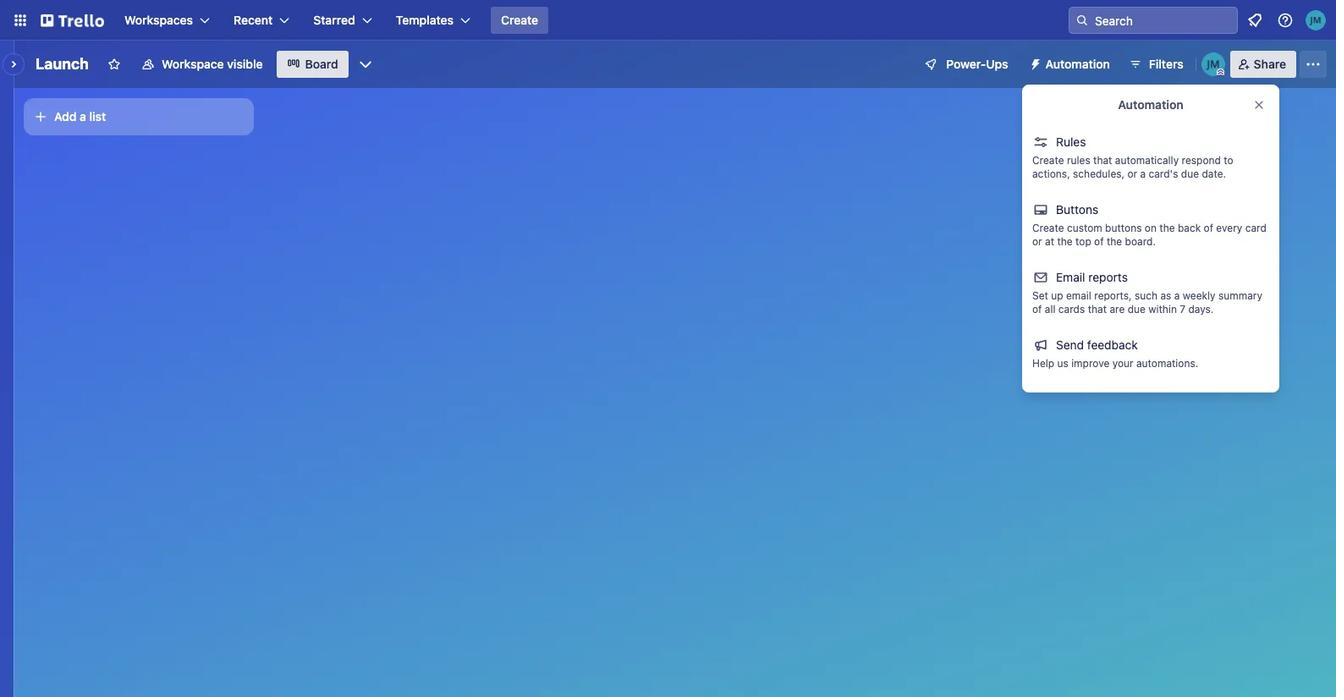 Task type: describe. For each thing, give the bounding box(es) containing it.
that inside 'set up email reports, such as a weekly summary of all cards that are due within 7 days.'
[[1088, 303, 1107, 316]]

1 vertical spatial of
[[1095, 235, 1104, 248]]

visible
[[227, 57, 263, 71]]

are
[[1110, 303, 1125, 316]]

starred button
[[303, 7, 382, 34]]

schedules,
[[1073, 168, 1125, 180]]

card
[[1246, 222, 1267, 234]]

cards
[[1059, 303, 1085, 316]]

share button
[[1231, 51, 1297, 78]]

such
[[1135, 290, 1158, 302]]

automation inside button
[[1046, 57, 1110, 71]]

workspace
[[162, 57, 224, 71]]

create rules that automatically respond to actions, schedules, or a card's due date.
[[1033, 154, 1234, 180]]

1 horizontal spatial the
[[1107, 235, 1123, 248]]

all
[[1045, 303, 1056, 316]]

templates button
[[386, 7, 481, 34]]

0 horizontal spatial jeremy miller (jeremymiller198) image
[[1202, 52, 1226, 76]]

every
[[1217, 222, 1243, 234]]

at
[[1045, 235, 1055, 248]]

power-ups button
[[913, 51, 1019, 78]]

7
[[1180, 303, 1186, 316]]

a inside create rules that automatically respond to actions, schedules, or a card's due date.
[[1141, 168, 1146, 180]]

buttons
[[1056, 202, 1099, 217]]

help
[[1033, 357, 1055, 370]]

add a list button
[[24, 98, 254, 135]]

primary element
[[0, 0, 1337, 41]]

up
[[1052, 290, 1064, 302]]

of inside 'set up email reports, such as a weekly summary of all cards that are due within 7 days.'
[[1033, 303, 1042, 316]]

to
[[1224, 154, 1234, 167]]

create button
[[491, 7, 549, 34]]

add a list
[[54, 109, 106, 124]]

improve
[[1072, 357, 1110, 370]]

feedback
[[1088, 338, 1138, 352]]

customize views image
[[357, 56, 374, 73]]

email reports
[[1056, 270, 1128, 284]]

on
[[1145, 222, 1157, 234]]

help us improve your automations.
[[1033, 357, 1199, 370]]

date.
[[1202, 168, 1227, 180]]

us
[[1058, 357, 1069, 370]]

a inside add a list button
[[80, 109, 86, 124]]

set up email reports, such as a weekly summary of all cards that are due within 7 days.
[[1033, 290, 1263, 316]]

share
[[1254, 57, 1287, 71]]

filters
[[1149, 57, 1184, 71]]

board
[[305, 57, 338, 71]]

send feedback
[[1056, 338, 1138, 352]]

actions,
[[1033, 168, 1071, 180]]

recent button
[[224, 7, 300, 34]]

Search field
[[1089, 8, 1238, 33]]

buttons
[[1106, 222, 1142, 234]]

filters button
[[1124, 51, 1189, 78]]

starred
[[313, 13, 355, 27]]

summary
[[1219, 290, 1263, 302]]

rules
[[1067, 154, 1091, 167]]

reports,
[[1095, 290, 1132, 302]]

or inside create rules that automatically respond to actions, schedules, or a card's due date.
[[1128, 168, 1138, 180]]

power-
[[947, 57, 986, 71]]

as
[[1161, 290, 1172, 302]]



Task type: vqa. For each thing, say whether or not it's contained in the screenshot.
the filters button
yes



Task type: locate. For each thing, give the bounding box(es) containing it.
1 vertical spatial jeremy miller (jeremymiller198) image
[[1202, 52, 1226, 76]]

1 horizontal spatial jeremy miller (jeremymiller198) image
[[1306, 10, 1327, 30]]

of right back
[[1204, 222, 1214, 234]]

set
[[1033, 290, 1049, 302]]

0 vertical spatial a
[[80, 109, 86, 124]]

email
[[1067, 290, 1092, 302]]

jeremy miller (jeremymiller198) image
[[1306, 10, 1327, 30], [1202, 52, 1226, 76]]

add
[[54, 109, 77, 124]]

close popover image
[[1253, 98, 1266, 112]]

1 vertical spatial create
[[1033, 154, 1065, 167]]

0 vertical spatial jeremy miller (jeremymiller198) image
[[1306, 10, 1327, 30]]

top
[[1076, 235, 1092, 248]]

back
[[1178, 222, 1201, 234]]

2 horizontal spatial the
[[1160, 222, 1175, 234]]

respond
[[1182, 154, 1221, 167]]

due inside 'set up email reports, such as a weekly summary of all cards that are due within 7 days.'
[[1128, 303, 1146, 316]]

sm image
[[1022, 51, 1046, 74]]

a inside 'set up email reports, such as a weekly summary of all cards that are due within 7 days.'
[[1175, 290, 1180, 302]]

the right on on the right
[[1160, 222, 1175, 234]]

a
[[80, 109, 86, 124], [1141, 168, 1146, 180], [1175, 290, 1180, 302]]

create for create
[[501, 13, 539, 27]]

search image
[[1076, 14, 1089, 27]]

0 horizontal spatial automation
[[1046, 57, 1110, 71]]

0 horizontal spatial due
[[1128, 303, 1146, 316]]

that up schedules,
[[1094, 154, 1113, 167]]

a down automatically
[[1141, 168, 1146, 180]]

automatically
[[1116, 154, 1179, 167]]

0 horizontal spatial the
[[1058, 235, 1073, 248]]

0 notifications image
[[1245, 10, 1266, 30]]

1 vertical spatial a
[[1141, 168, 1146, 180]]

this member is an admin of this board. image
[[1217, 69, 1225, 76]]

days.
[[1189, 303, 1214, 316]]

workspace visible
[[162, 57, 263, 71]]

0 vertical spatial of
[[1204, 222, 1214, 234]]

automations.
[[1137, 357, 1199, 370]]

list
[[89, 109, 106, 124]]

0 horizontal spatial of
[[1033, 303, 1042, 316]]

of left all
[[1033, 303, 1042, 316]]

rules
[[1056, 135, 1086, 149]]

1 horizontal spatial a
[[1141, 168, 1146, 180]]

jeremy miller (jeremymiller198) image right "filters"
[[1202, 52, 1226, 76]]

0 vertical spatial create
[[501, 13, 539, 27]]

back to home image
[[41, 7, 104, 34]]

or down automatically
[[1128, 168, 1138, 180]]

2 vertical spatial a
[[1175, 290, 1180, 302]]

automation down the 'filters' button
[[1119, 97, 1184, 112]]

0 vertical spatial due
[[1182, 168, 1200, 180]]

2 vertical spatial create
[[1033, 222, 1065, 234]]

star or unstar board image
[[107, 58, 121, 71]]

within
[[1149, 303, 1177, 316]]

card's
[[1149, 168, 1179, 180]]

0 vertical spatial that
[[1094, 154, 1113, 167]]

or
[[1128, 168, 1138, 180], [1033, 235, 1043, 248]]

or left at
[[1033, 235, 1043, 248]]

2 horizontal spatial a
[[1175, 290, 1180, 302]]

reports
[[1089, 270, 1128, 284]]

jeremy miller (jeremymiller198) image right open information menu icon
[[1306, 10, 1327, 30]]

the
[[1160, 222, 1175, 234], [1058, 235, 1073, 248], [1107, 235, 1123, 248]]

automation
[[1046, 57, 1110, 71], [1119, 97, 1184, 112]]

0 vertical spatial automation
[[1046, 57, 1110, 71]]

your
[[1113, 357, 1134, 370]]

switch to… image
[[12, 12, 29, 29]]

2 horizontal spatial of
[[1204, 222, 1214, 234]]

the right at
[[1058, 235, 1073, 248]]

workspace visible button
[[131, 51, 273, 78]]

create inside create custom buttons on the back of every card or at the top of the board.
[[1033, 222, 1065, 234]]

create for create rules that automatically respond to actions, schedules, or a card's due date.
[[1033, 154, 1065, 167]]

create inside create rules that automatically respond to actions, schedules, or a card's due date.
[[1033, 154, 1065, 167]]

of
[[1204, 222, 1214, 234], [1095, 235, 1104, 248], [1033, 303, 1042, 316]]

create for create custom buttons on the back of every card or at the top of the board.
[[1033, 222, 1065, 234]]

board link
[[276, 51, 349, 78]]

launch
[[36, 55, 89, 73]]

create
[[501, 13, 539, 27], [1033, 154, 1065, 167], [1033, 222, 1065, 234]]

Board name text field
[[27, 51, 97, 78]]

a right as
[[1175, 290, 1180, 302]]

recent
[[234, 13, 273, 27]]

open information menu image
[[1277, 12, 1294, 29]]

1 horizontal spatial due
[[1182, 168, 1200, 180]]

0 horizontal spatial or
[[1033, 235, 1043, 248]]

automation down search image on the right top of the page
[[1046, 57, 1110, 71]]

1 horizontal spatial or
[[1128, 168, 1138, 180]]

that left are
[[1088, 303, 1107, 316]]

1 vertical spatial or
[[1033, 235, 1043, 248]]

or inside create custom buttons on the back of every card or at the top of the board.
[[1033, 235, 1043, 248]]

board.
[[1125, 235, 1156, 248]]

due down respond
[[1182, 168, 1200, 180]]

create custom buttons on the back of every card or at the top of the board.
[[1033, 222, 1267, 248]]

email
[[1056, 270, 1086, 284]]

1 vertical spatial that
[[1088, 303, 1107, 316]]

1 horizontal spatial of
[[1095, 235, 1104, 248]]

custom
[[1067, 222, 1103, 234]]

1 horizontal spatial automation
[[1119, 97, 1184, 112]]

create inside button
[[501, 13, 539, 27]]

send
[[1056, 338, 1084, 352]]

0 vertical spatial or
[[1128, 168, 1138, 180]]

workspaces button
[[114, 7, 220, 34]]

show menu image
[[1305, 56, 1322, 73]]

that inside create rules that automatically respond to actions, schedules, or a card's due date.
[[1094, 154, 1113, 167]]

ups
[[986, 57, 1009, 71]]

1 vertical spatial due
[[1128, 303, 1146, 316]]

automation button
[[1022, 51, 1121, 78]]

due
[[1182, 168, 1200, 180], [1128, 303, 1146, 316]]

2 vertical spatial of
[[1033, 303, 1042, 316]]

due inside create rules that automatically respond to actions, schedules, or a card's due date.
[[1182, 168, 1200, 180]]

workspaces
[[124, 13, 193, 27]]

1 vertical spatial automation
[[1119, 97, 1184, 112]]

weekly
[[1183, 290, 1216, 302]]

of right top
[[1095, 235, 1104, 248]]

0 horizontal spatial a
[[80, 109, 86, 124]]

templates
[[396, 13, 454, 27]]

the down buttons
[[1107, 235, 1123, 248]]

power-ups
[[947, 57, 1009, 71]]

a left list
[[80, 109, 86, 124]]

that
[[1094, 154, 1113, 167], [1088, 303, 1107, 316]]

due down such
[[1128, 303, 1146, 316]]



